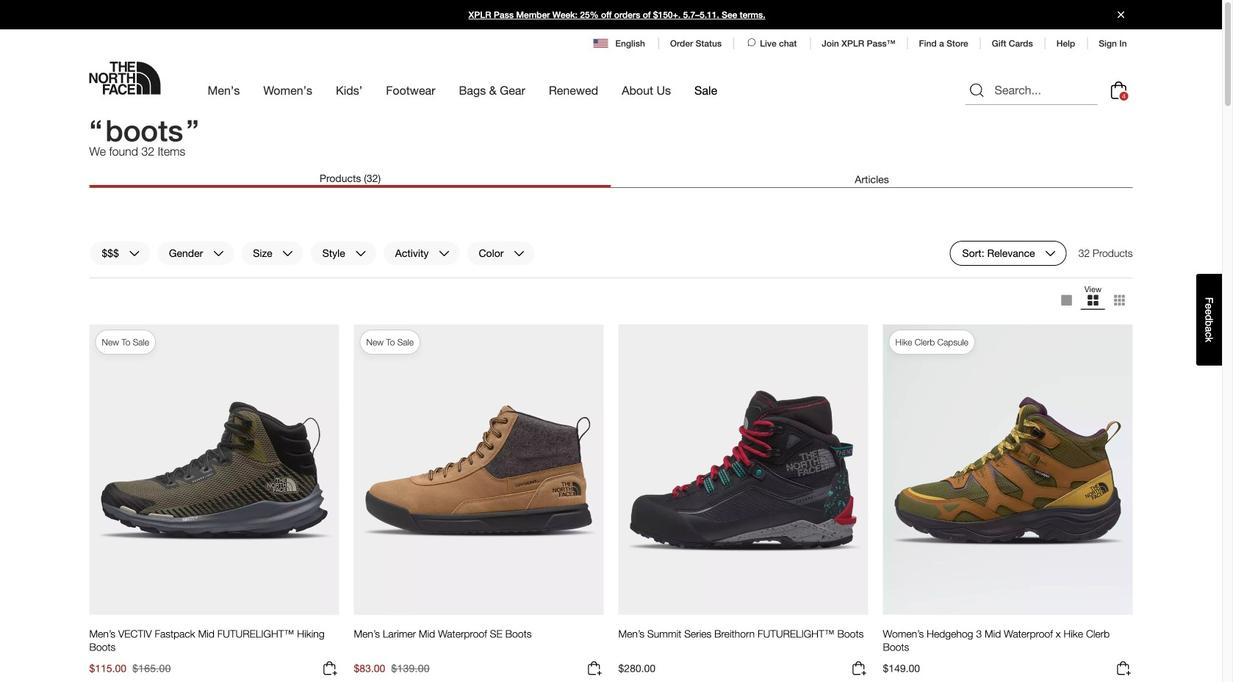 Task type: locate. For each thing, give the bounding box(es) containing it.
tab list
[[89, 172, 1133, 188]]

close image
[[1112, 11, 1131, 18]]

women's hedgehog 3 mid waterproof x hike clerb boots image
[[883, 324, 1133, 616]]

the north face home page image
[[89, 62, 161, 95]]

status
[[1079, 241, 1133, 266]]

list box
[[1054, 285, 1133, 317]]

Search search field
[[966, 76, 1098, 105]]



Task type: describe. For each thing, give the bounding box(es) containing it.
men's vectiv fastpack mid futurelight™ hiking boots image
[[89, 324, 339, 616]]

men's larimer mid waterproof se boots image
[[354, 324, 604, 616]]

men's summit series breithorn futurelight™ boots image
[[619, 324, 869, 616]]

search all image
[[969, 82, 986, 99]]



Task type: vqa. For each thing, say whether or not it's contained in the screenshot.
2.6,
no



